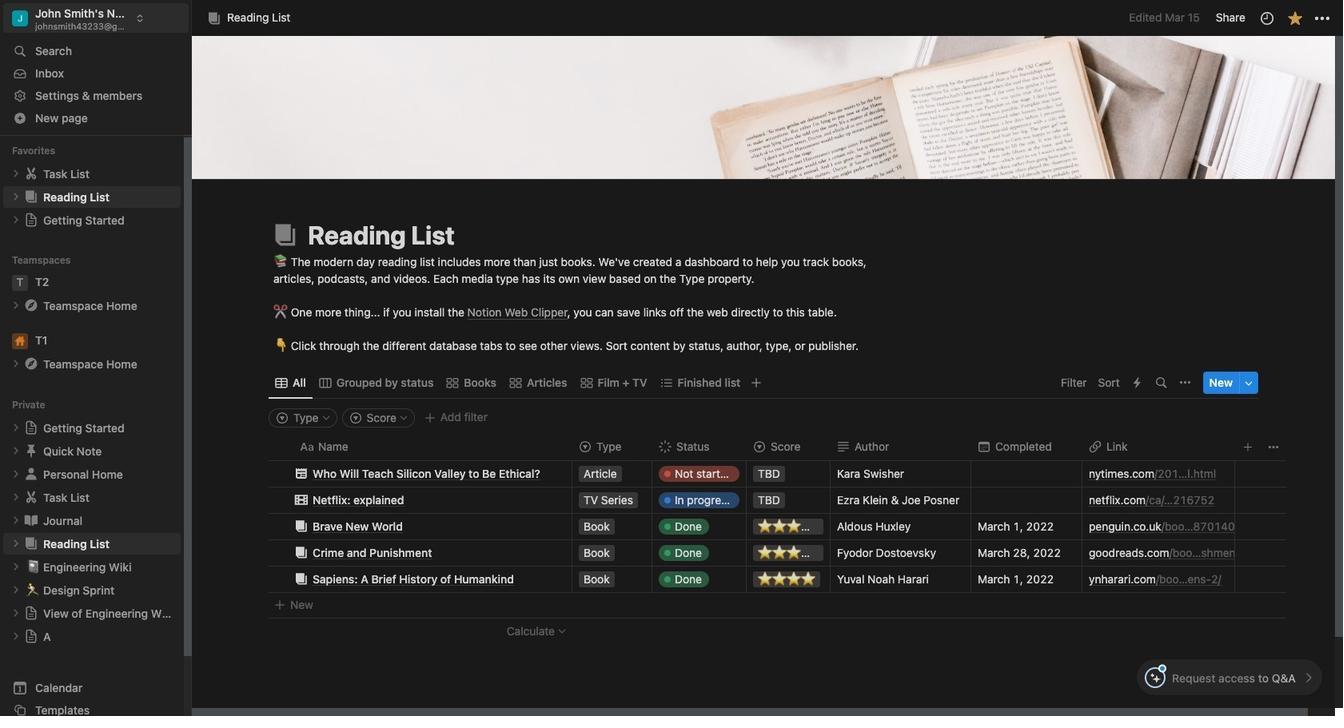 Task type: describe. For each thing, give the bounding box(es) containing it.
4 open image from the top
[[11, 301, 21, 311]]

change page icon image for sixth open icon from the top
[[23, 536, 39, 552]]

change page icon image for 4th open icon from the bottom
[[24, 421, 38, 435]]

8 open image from the top
[[11, 632, 21, 642]]

5 open image from the top
[[11, 423, 21, 433]]

2 open image from the top
[[11, 447, 21, 456]]

1 open image from the top
[[11, 169, 21, 179]]

updates image
[[1260, 10, 1276, 26]]

4 tab from the left
[[503, 372, 574, 394]]

create and view automations image
[[1135, 377, 1142, 388]]

change page icon image for eighth open icon from the top of the page
[[24, 630, 38, 644]]

t image
[[12, 275, 28, 291]]

3 open image from the top
[[11, 470, 21, 479]]

change page icon image for fourth open image
[[23, 490, 39, 506]]

change page icon image for first open icon
[[23, 166, 39, 182]]

6 tab from the left
[[654, 372, 747, 394]]

change page icon image for 6th open image from the bottom
[[23, 443, 39, 459]]

2 tab from the left
[[313, 372, 440, 394]]

👇 image
[[274, 336, 288, 354]]

change page icon image for 3rd open image from the bottom of the page
[[23, 513, 39, 529]]

change page icon image for seventh open image from the bottom
[[23, 356, 39, 372]]

3 tab from the left
[[440, 372, 503, 394]]

1 open image from the top
[[11, 359, 21, 369]]

change page icon image for seventh open image from the top
[[24, 607, 38, 621]]

change page icon image for seventh open icon from the bottom of the page
[[23, 189, 39, 205]]



Task type: vqa. For each thing, say whether or not it's contained in the screenshot.
Change page icon related to 3rd Open icon from the bottom of the page
yes



Task type: locate. For each thing, give the bounding box(es) containing it.
change page icon image for fourth open icon
[[23, 298, 39, 314]]

6 open image from the top
[[11, 539, 21, 549]]

favorited image
[[1288, 10, 1304, 26]]

5 tab from the left
[[574, 372, 654, 394]]

open image
[[11, 169, 21, 179], [11, 192, 21, 202], [11, 215, 21, 225], [11, 301, 21, 311], [11, 423, 21, 433], [11, 539, 21, 549], [11, 586, 21, 595], [11, 632, 21, 642]]

1 tab from the left
[[269, 372, 313, 394]]

2 open image from the top
[[11, 192, 21, 202]]

6 open image from the top
[[11, 563, 21, 572]]

open image
[[11, 359, 21, 369], [11, 447, 21, 456], [11, 470, 21, 479], [11, 493, 21, 503], [11, 516, 21, 526], [11, 563, 21, 572], [11, 609, 21, 619]]

7 open image from the top
[[11, 609, 21, 619]]

change page icon image
[[23, 166, 39, 182], [23, 189, 39, 205], [24, 213, 38, 227], [271, 221, 300, 250], [23, 298, 39, 314], [23, 356, 39, 372], [24, 421, 38, 435], [23, 443, 39, 459], [23, 467, 39, 483], [23, 490, 39, 506], [23, 513, 39, 529], [23, 536, 39, 552], [24, 607, 38, 621], [24, 630, 38, 644]]

tab
[[269, 372, 313, 394], [313, 372, 440, 394], [440, 372, 503, 394], [503, 372, 574, 394], [574, 372, 654, 394], [654, 372, 747, 394]]

📓 image
[[26, 558, 40, 576]]

🏃 image
[[26, 581, 40, 599]]

change page icon image for third open image from the top of the page
[[23, 467, 39, 483]]

✂️ image
[[274, 302, 288, 320]]

change page icon image for 3rd open icon from the top
[[24, 213, 38, 227]]

📚 image
[[274, 252, 288, 270]]

3 open image from the top
[[11, 215, 21, 225]]

4 open image from the top
[[11, 493, 21, 503]]

7 open image from the top
[[11, 586, 21, 595]]

5 open image from the top
[[11, 516, 21, 526]]

tab list
[[269, 367, 1057, 399]]



